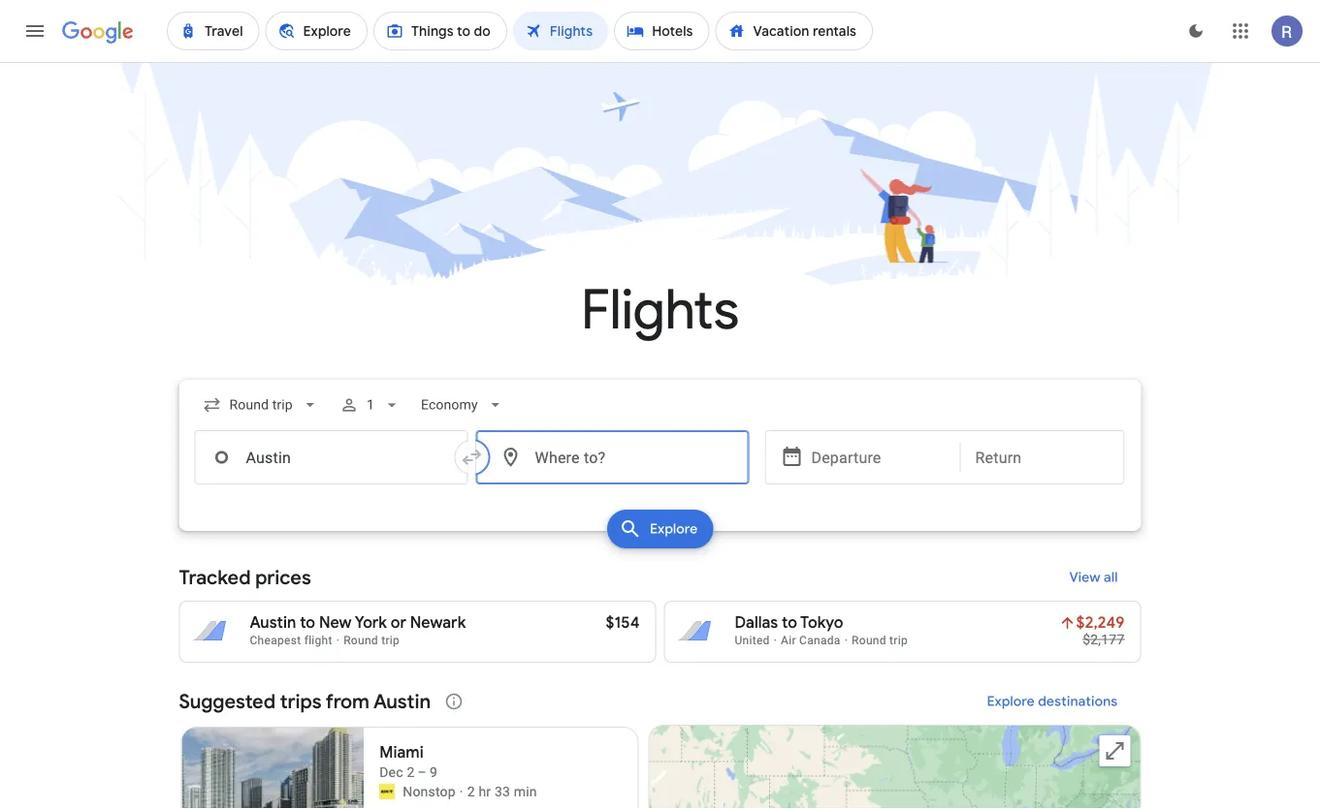 Task type: locate. For each thing, give the bounding box(es) containing it.
1
[[366, 397, 374, 413]]

1 horizontal spatial austin
[[373, 690, 431, 714]]

explore inside suggested trips from austin region
[[987, 694, 1035, 711]]

destinations
[[1038, 694, 1118, 711]]

main menu image
[[23, 19, 47, 43]]

2177 US dollars text field
[[1083, 632, 1125, 648]]

austin
[[250, 614, 296, 633], [373, 690, 431, 714]]

1 vertical spatial explore
[[987, 694, 1035, 711]]

None field
[[194, 388, 328, 423], [413, 388, 513, 423], [194, 388, 328, 423], [413, 388, 513, 423]]

suggested trips from austin
[[179, 690, 431, 714]]

austin up the cheapest at bottom left
[[250, 614, 296, 633]]

trips
[[280, 690, 322, 714]]

change appearance image
[[1173, 8, 1219, 54]]

Return text field
[[975, 432, 1109, 484]]

round right canada
[[852, 634, 886, 648]]

1 trip from the left
[[381, 634, 400, 648]]

air canada
[[781, 634, 841, 648]]

 image
[[336, 634, 340, 648], [774, 634, 777, 648], [845, 634, 848, 648], [460, 783, 463, 802]]

dallas to tokyo
[[735, 614, 844, 633]]

miami dec 2 – 9
[[379, 744, 438, 781]]

explore
[[650, 521, 698, 538], [987, 694, 1035, 711]]

tokyo
[[800, 614, 844, 633]]

1 to from the left
[[300, 614, 315, 633]]

to
[[300, 614, 315, 633], [782, 614, 797, 633]]

to up air
[[782, 614, 797, 633]]

dallas
[[735, 614, 778, 633]]

 image left 2
[[460, 783, 463, 802]]

explore left destinations
[[987, 694, 1035, 711]]

view
[[1069, 569, 1100, 587]]

0 horizontal spatial round trip
[[344, 634, 400, 648]]

explore button
[[607, 510, 713, 549]]

round trip
[[344, 634, 400, 648], [852, 634, 908, 648]]

trip down the or
[[381, 634, 400, 648]]

to up flight at left
[[300, 614, 315, 633]]

0 horizontal spatial round
[[344, 634, 378, 648]]

1 horizontal spatial round trip
[[852, 634, 908, 648]]

0 vertical spatial explore
[[650, 521, 698, 538]]

explore inside flight search box
[[650, 521, 698, 538]]

None text field
[[194, 431, 468, 485]]

1 horizontal spatial trip
[[890, 634, 908, 648]]

united
[[735, 634, 770, 648]]

0 horizontal spatial to
[[300, 614, 315, 633]]

austin inside "tracked prices" region
[[250, 614, 296, 633]]

1 horizontal spatial explore
[[987, 694, 1035, 711]]

trip
[[381, 634, 400, 648], [890, 634, 908, 648]]

$2,249
[[1076, 614, 1125, 633]]

explore for explore destinations
[[987, 694, 1035, 711]]

spirit image
[[379, 785, 395, 800]]

all
[[1104, 569, 1118, 587]]

2 round trip from the left
[[852, 634, 908, 648]]

0 horizontal spatial explore
[[650, 521, 698, 538]]

explore up "tracked prices" region
[[650, 521, 698, 538]]

newark
[[410, 614, 466, 633]]

2 to from the left
[[782, 614, 797, 633]]

round trip right canada
[[852, 634, 908, 648]]

1 button
[[332, 382, 409, 429]]

tracked prices
[[179, 566, 311, 590]]

round down austin to new york or newark
[[344, 634, 378, 648]]

view all
[[1069, 569, 1118, 587]]

prices
[[255, 566, 311, 590]]

to for new
[[300, 614, 315, 633]]

1 horizontal spatial to
[[782, 614, 797, 633]]

round trip down the york
[[344, 634, 400, 648]]

austin up miami
[[373, 690, 431, 714]]

Departure text field
[[811, 432, 945, 484]]

 image inside suggested trips from austin region
[[460, 783, 463, 802]]

1 horizontal spatial round
[[852, 634, 886, 648]]

trip right canada
[[890, 634, 908, 648]]

round
[[344, 634, 378, 648], [852, 634, 886, 648]]

min
[[514, 784, 537, 800]]

0 vertical spatial austin
[[250, 614, 296, 633]]

0 horizontal spatial trip
[[381, 634, 400, 648]]

0 horizontal spatial austin
[[250, 614, 296, 633]]

hr
[[479, 784, 491, 800]]

austin to new york or newark
[[250, 614, 466, 633]]

1 vertical spatial austin
[[373, 690, 431, 714]]

Flight search field
[[163, 380, 1157, 555]]

 image left air
[[774, 634, 777, 648]]



Task type: describe. For each thing, give the bounding box(es) containing it.
2 trip from the left
[[890, 634, 908, 648]]

canada
[[799, 634, 841, 648]]

austin inside region
[[373, 690, 431, 714]]

flights
[[581, 276, 739, 345]]

nonstop
[[403, 784, 456, 800]]

suggested trips from austin region
[[179, 679, 1141, 810]]

1 round from the left
[[344, 634, 378, 648]]

miami
[[379, 744, 424, 763]]

new
[[319, 614, 352, 633]]

$2,177
[[1083, 632, 1125, 648]]

from
[[326, 690, 369, 714]]

2
[[467, 784, 475, 800]]

 image right canada
[[845, 634, 848, 648]]

explore destinations button
[[964, 679, 1141, 726]]

explore destinations
[[987, 694, 1118, 711]]

2 round from the left
[[852, 634, 886, 648]]

explore for explore
[[650, 521, 698, 538]]

$154
[[606, 614, 640, 633]]

york
[[355, 614, 387, 633]]

dec
[[379, 765, 403, 781]]

suggested
[[179, 690, 276, 714]]

cheapest flight
[[250, 634, 332, 648]]

Where to? text field
[[476, 431, 749, 485]]

2 – 9
[[407, 765, 438, 781]]

 image down "new"
[[336, 634, 340, 648]]

none text field inside flight search box
[[194, 431, 468, 485]]

33
[[495, 784, 510, 800]]

154 US dollars text field
[[606, 614, 640, 633]]

cheapest
[[250, 634, 301, 648]]

tracked prices region
[[179, 555, 1141, 664]]

or
[[391, 614, 406, 633]]

to for tokyo
[[782, 614, 797, 633]]

tracked
[[179, 566, 251, 590]]

1 round trip from the left
[[344, 634, 400, 648]]

2249 US dollars text field
[[1076, 614, 1125, 633]]

2 hr 33 min
[[467, 784, 537, 800]]

flight
[[304, 634, 332, 648]]

air
[[781, 634, 796, 648]]



Task type: vqa. For each thing, say whether or not it's contained in the screenshot.
layers
no



